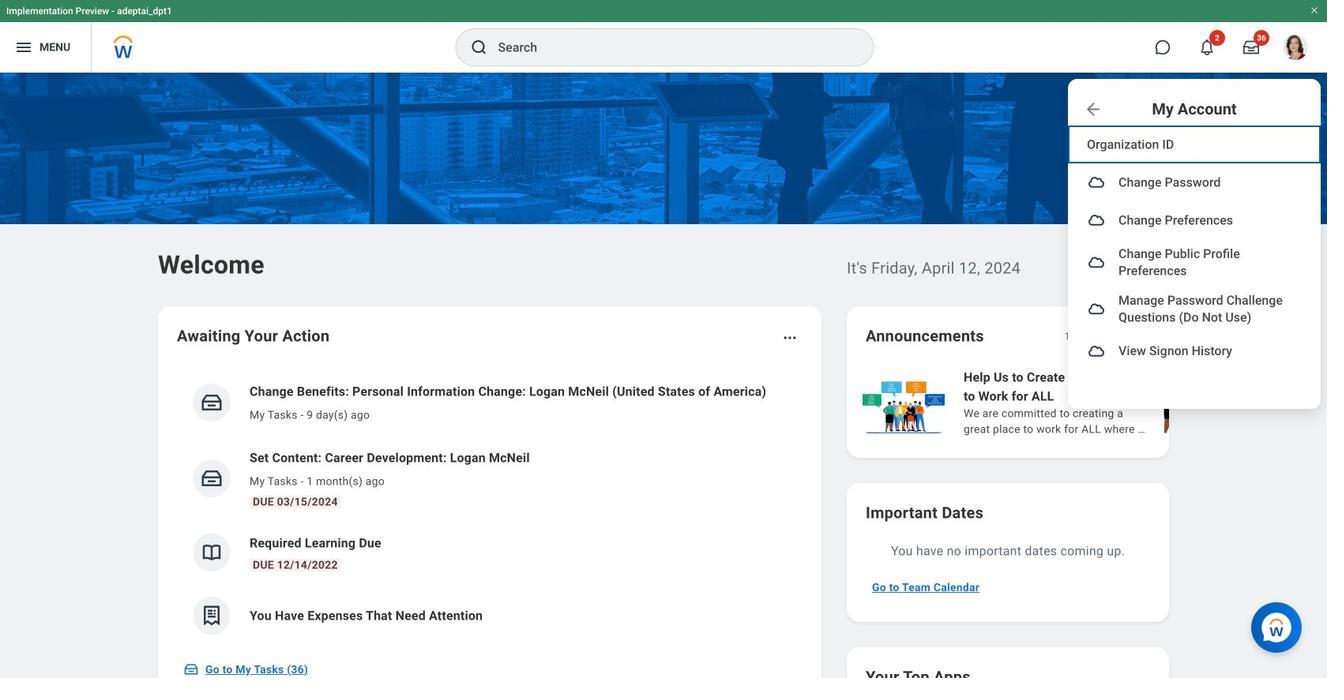 Task type: vqa. For each thing, say whether or not it's contained in the screenshot.
"Job History" Popup Button
no



Task type: describe. For each thing, give the bounding box(es) containing it.
book open image
[[200, 541, 224, 565]]

Search Workday  search field
[[498, 30, 841, 65]]

4 menu item from the top
[[1069, 286, 1321, 333]]

5 menu item from the top
[[1069, 333, 1321, 370]]

2 avatar image from the top
[[1087, 211, 1106, 230]]

search image
[[470, 38, 489, 57]]

dashboard expenses image
[[200, 605, 224, 628]]

4 avatar image from the top
[[1087, 300, 1106, 319]]

5 avatar image from the top
[[1087, 342, 1106, 361]]

3 avatar image from the top
[[1087, 253, 1106, 272]]

notifications large image
[[1200, 40, 1216, 55]]

1 vertical spatial inbox image
[[183, 662, 199, 678]]

1 horizontal spatial list
[[860, 367, 1328, 439]]

inbox image
[[200, 467, 224, 491]]

2 menu item from the top
[[1069, 202, 1321, 239]]



Task type: locate. For each thing, give the bounding box(es) containing it.
chevron left small image
[[1102, 329, 1118, 345]]

chevron right small image
[[1130, 329, 1146, 345]]

1 menu item from the top
[[1069, 164, 1321, 202]]

0 horizontal spatial inbox image
[[183, 662, 199, 678]]

menu
[[1069, 121, 1321, 375]]

0 horizontal spatial list
[[177, 370, 803, 648]]

main content
[[0, 73, 1328, 679]]

logan mcneil image
[[1283, 35, 1309, 60]]

status
[[1065, 330, 1091, 343]]

back image
[[1084, 100, 1103, 119]]

menu item
[[1069, 164, 1321, 202], [1069, 202, 1321, 239], [1069, 239, 1321, 286], [1069, 286, 1321, 333], [1069, 333, 1321, 370]]

banner
[[0, 0, 1328, 409]]

close environment banner image
[[1310, 6, 1320, 15]]

avatar image
[[1087, 173, 1106, 192], [1087, 211, 1106, 230], [1087, 253, 1106, 272], [1087, 300, 1106, 319], [1087, 342, 1106, 361]]

1 horizontal spatial inbox image
[[200, 391, 224, 415]]

3 menu item from the top
[[1069, 239, 1321, 286]]

1 avatar image from the top
[[1087, 173, 1106, 192]]

list
[[860, 367, 1328, 439], [177, 370, 803, 648]]

justify image
[[14, 38, 33, 57]]

inbox image
[[200, 391, 224, 415], [183, 662, 199, 678]]

0 vertical spatial inbox image
[[200, 391, 224, 415]]

inbox large image
[[1244, 40, 1260, 55]]



